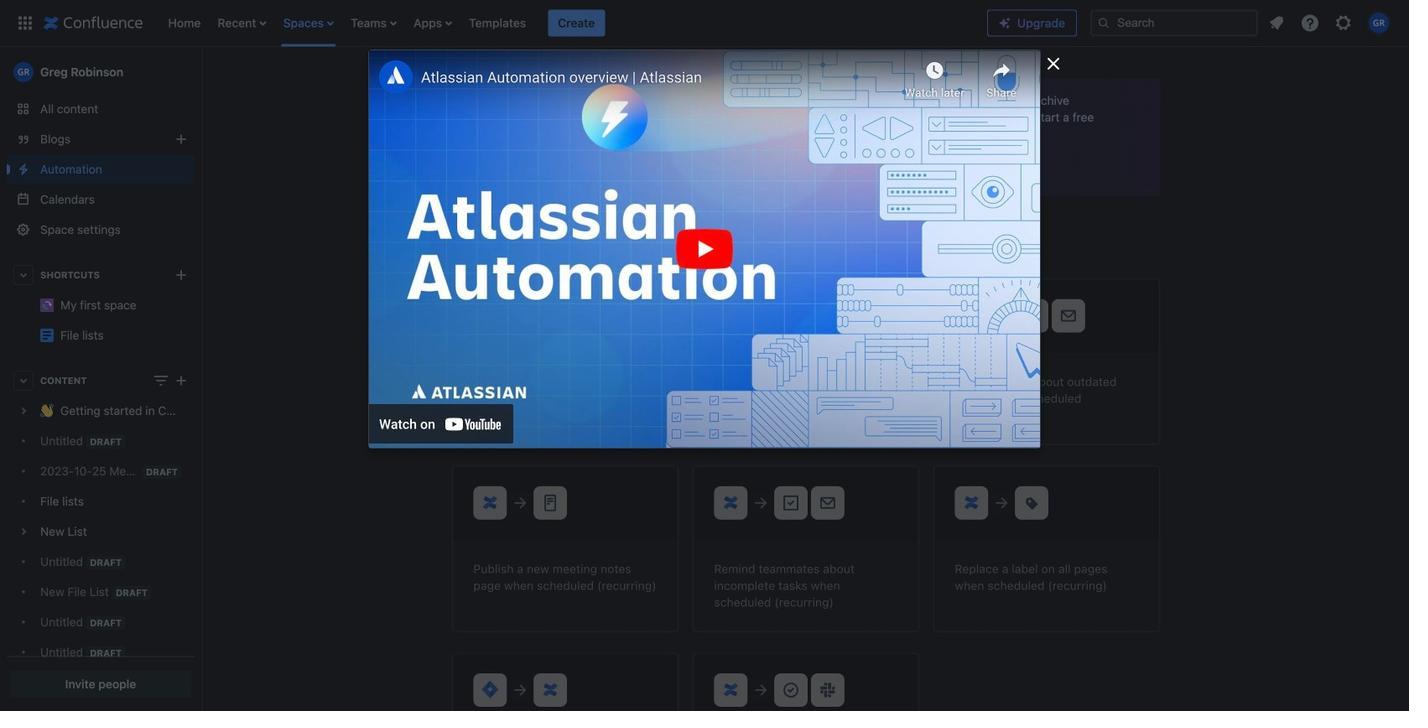 Task type: locate. For each thing, give the bounding box(es) containing it.
tree
[[7, 396, 195, 711]]

list
[[160, 0, 987, 47], [1262, 8, 1399, 38]]

2 horizontal spatial list item
[[548, 10, 605, 36]]

confluence image
[[44, 13, 143, 33], [44, 13, 143, 33]]

file lists image
[[40, 329, 54, 342]]

1 horizontal spatial list
[[1262, 8, 1399, 38]]

banner
[[0, 0, 1409, 47]]

list item
[[213, 0, 272, 47], [346, 0, 402, 47], [548, 10, 605, 36]]

group
[[593, 156, 829, 183]]

search image
[[1097, 16, 1111, 30]]

None search field
[[1091, 10, 1258, 36]]

tree inside space element
[[7, 396, 195, 711]]

Search field
[[1091, 10, 1258, 36]]

list item inside list
[[548, 10, 605, 36]]

space element
[[0, 47, 201, 711]]



Task type: vqa. For each thing, say whether or not it's contained in the screenshot.
tree
yes



Task type: describe. For each thing, give the bounding box(es) containing it.
premium image
[[998, 16, 1012, 30]]

0 horizontal spatial list item
[[213, 0, 272, 47]]

elevate automation upsell image image
[[452, 230, 1161, 711]]

settings icon image
[[1334, 13, 1354, 33]]

1 horizontal spatial list item
[[346, 0, 402, 47]]

create a blog image
[[171, 129, 191, 149]]

0 horizontal spatial list
[[160, 0, 987, 47]]

global element
[[10, 0, 987, 47]]

explore automation image
[[695, 163, 708, 176]]

create a page image
[[171, 371, 191, 391]]



